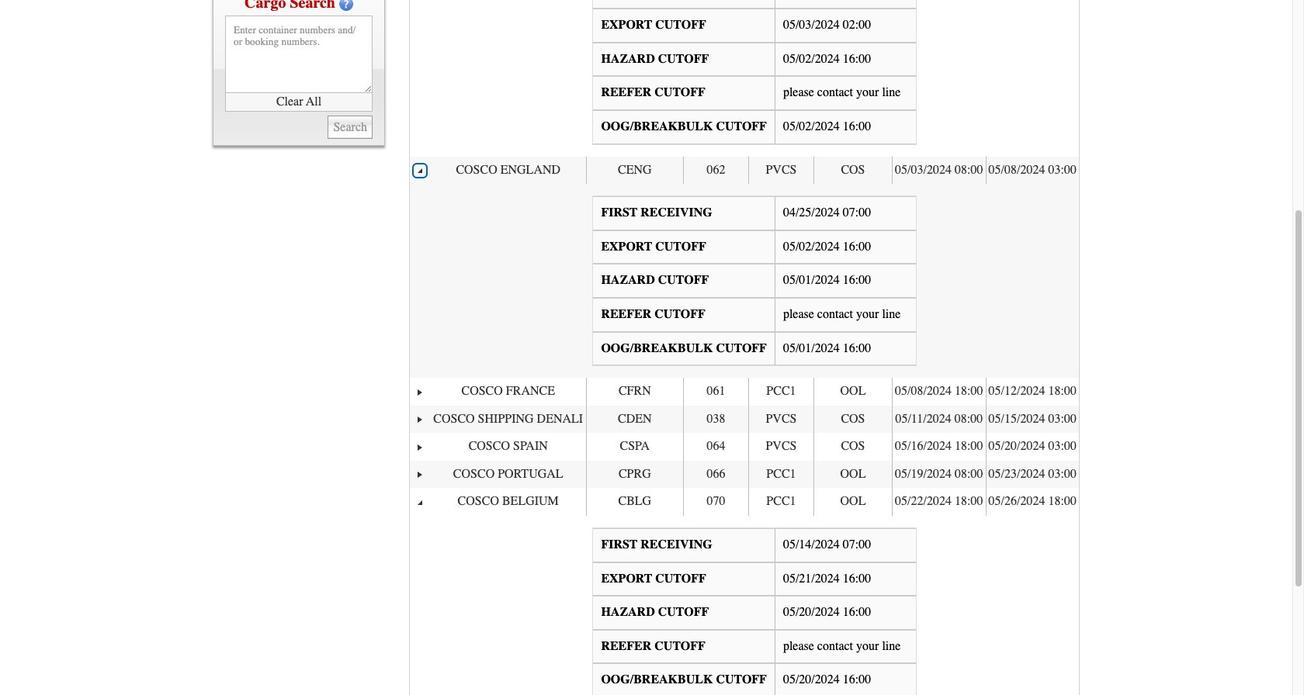 Task type: locate. For each thing, give the bounding box(es) containing it.
2 row from the top
[[410, 184, 1079, 378]]

5 row from the top
[[410, 434, 1079, 461]]

None submit
[[328, 115, 373, 139]]

7 row from the top
[[410, 489, 1079, 516]]

row
[[410, 156, 1079, 184], [410, 184, 1079, 378], [410, 378, 1079, 406], [410, 406, 1079, 434], [410, 434, 1079, 461], [410, 461, 1079, 489], [410, 489, 1079, 516]]

Enter container numbers and/ or booking numbers.  text field
[[225, 15, 373, 93]]

6 row from the top
[[410, 461, 1079, 489]]

cell
[[410, 156, 431, 184], [431, 156, 586, 184], [586, 156, 683, 184], [683, 156, 749, 184], [749, 156, 814, 184], [814, 156, 892, 184], [892, 156, 986, 184], [986, 156, 1079, 184], [410, 184, 431, 378], [410, 378, 431, 406], [431, 378, 586, 406], [586, 378, 683, 406], [683, 378, 749, 406], [749, 378, 814, 406], [814, 378, 892, 406], [892, 378, 986, 406], [986, 378, 1079, 406], [410, 406, 431, 434], [431, 406, 586, 434], [586, 406, 683, 434], [683, 406, 749, 434], [749, 406, 814, 434], [814, 406, 892, 434], [892, 406, 986, 434], [986, 406, 1079, 434], [410, 434, 431, 461], [431, 434, 586, 461], [586, 434, 683, 461], [683, 434, 749, 461], [749, 434, 814, 461], [814, 434, 892, 461], [892, 434, 986, 461], [986, 434, 1079, 461], [410, 461, 431, 489], [431, 461, 586, 489], [586, 461, 683, 489], [683, 461, 749, 489], [749, 461, 814, 489], [814, 461, 892, 489], [892, 461, 986, 489], [986, 461, 1079, 489], [410, 489, 431, 516], [431, 489, 586, 516], [586, 489, 683, 516], [683, 489, 749, 516], [749, 489, 814, 516], [814, 489, 892, 516], [892, 489, 986, 516], [986, 489, 1079, 516]]



Task type: vqa. For each thing, say whether or not it's contained in the screenshot.
top OOL
no



Task type: describe. For each thing, give the bounding box(es) containing it.
4 row from the top
[[410, 406, 1079, 434]]

1 row from the top
[[410, 156, 1079, 184]]

3 row from the top
[[410, 378, 1079, 406]]



